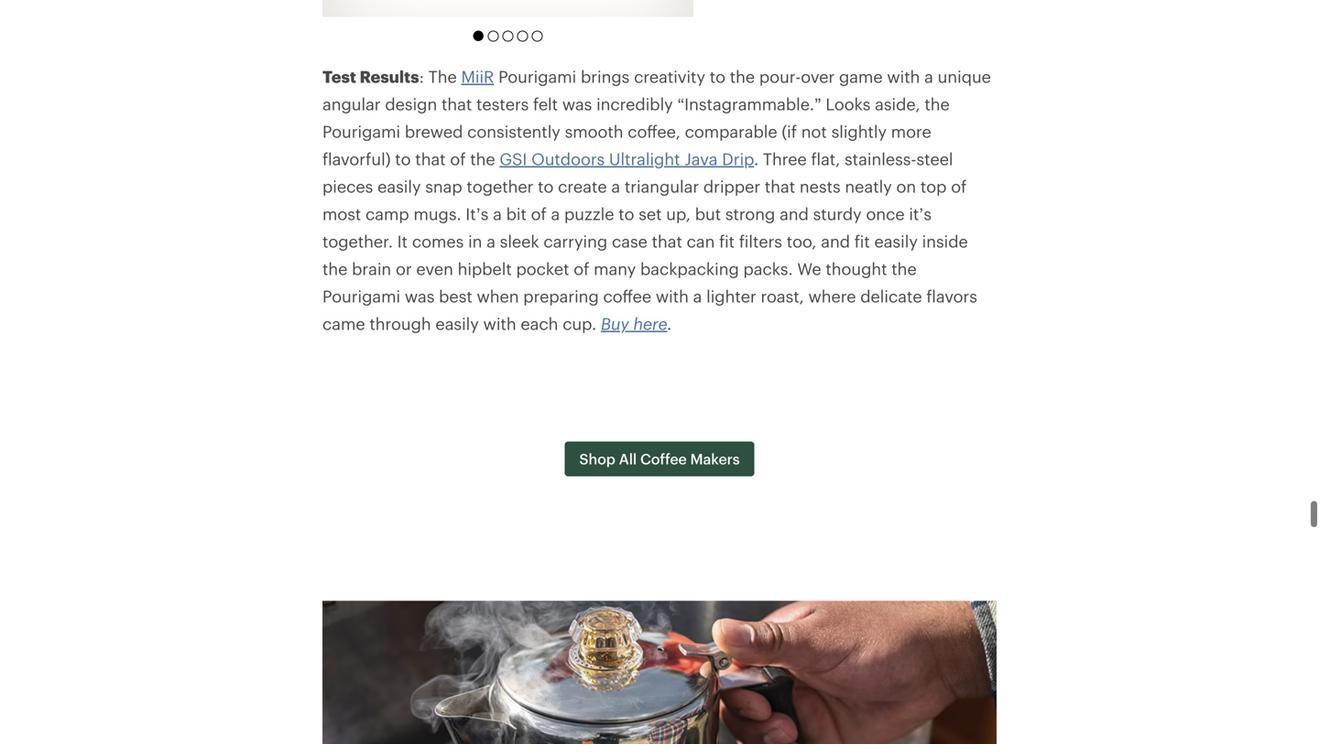 Task type: locate. For each thing, give the bounding box(es) containing it.
pocket
[[516, 259, 569, 278]]

pourigami up "felt"
[[499, 66, 576, 85]]

most
[[322, 204, 361, 223]]

pieces
[[322, 176, 373, 195]]

puzzle
[[564, 204, 614, 223]]

pourigami down brain
[[322, 286, 400, 305]]

that down "the"
[[442, 94, 472, 113]]

buy here link
[[601, 314, 668, 333]]

all
[[619, 450, 637, 467]]

2 horizontal spatial with
[[887, 66, 920, 85]]

0 vertical spatial .
[[754, 149, 759, 168]]

fit
[[719, 231, 735, 250], [855, 231, 870, 250]]

a right in
[[487, 231, 496, 250]]

2 fit from the left
[[855, 231, 870, 250]]

lighter
[[706, 286, 757, 305]]

makers
[[690, 450, 740, 467]]

with
[[887, 66, 920, 85], [656, 286, 689, 305], [483, 314, 516, 333]]

of up snap
[[450, 149, 466, 168]]

inside
[[922, 231, 968, 250]]

nests
[[800, 176, 841, 195]]

each
[[521, 314, 558, 333]]

to down outdoors
[[538, 176, 554, 195]]

with up aside,
[[887, 66, 920, 85]]

camp
[[366, 204, 409, 223]]

1 horizontal spatial .
[[754, 149, 759, 168]]

with down backpacking
[[656, 286, 689, 305]]

to up the "instagrammable."
[[710, 66, 726, 85]]

. left three at right top
[[754, 149, 759, 168]]

the up the "instagrammable."
[[730, 66, 755, 85]]

top
[[921, 176, 947, 195]]

testers
[[476, 94, 529, 113]]

packs.
[[744, 259, 793, 278]]

1 vertical spatial was
[[405, 286, 435, 305]]

easily down once
[[874, 231, 918, 250]]

a left "unique"
[[925, 66, 934, 85]]

buy here .
[[601, 314, 672, 333]]

a left bit
[[493, 204, 502, 223]]

1 horizontal spatial fit
[[855, 231, 870, 250]]

fit up the thought
[[855, 231, 870, 250]]

snap
[[425, 176, 462, 195]]

test results : the miir
[[322, 66, 494, 85]]

together.
[[322, 231, 393, 250]]

1 vertical spatial and
[[821, 231, 850, 250]]

design
[[385, 94, 437, 113]]

a inside pourigami brings creativity to the pour-over game with a unique angular design that testers felt was incredibly "instagrammable." looks aside, the pourigami brewed consistently smooth coffee, comparable (if not slightly more flavorful) to that of the
[[925, 66, 934, 85]]

a down gsi outdoors ultralight java drip link
[[611, 176, 620, 195]]

the down 'together.'
[[322, 259, 348, 278]]

three
[[763, 149, 807, 168]]

gsi outdoors glacier stainless steel 6-cup percolator image
[[322, 601, 997, 745]]

2 vertical spatial with
[[483, 314, 516, 333]]

1 vertical spatial pourigami
[[322, 121, 400, 140]]

with inside pourigami brings creativity to the pour-over game with a unique angular design that testers felt was incredibly "instagrammable." looks aside, the pourigami brewed consistently smooth coffee, comparable (if not slightly more flavorful) to that of the
[[887, 66, 920, 85]]

unique
[[938, 66, 991, 85]]

0 vertical spatial was
[[562, 94, 592, 113]]

0 horizontal spatial fit
[[719, 231, 735, 250]]

easily down the 'best'
[[436, 314, 479, 333]]

2 horizontal spatial easily
[[874, 231, 918, 250]]

fit right the can
[[719, 231, 735, 250]]

coffee
[[603, 286, 651, 305]]

miir
[[461, 66, 494, 85]]

1 horizontal spatial was
[[562, 94, 592, 113]]

a
[[925, 66, 934, 85], [611, 176, 620, 195], [493, 204, 502, 223], [551, 204, 560, 223], [487, 231, 496, 250], [693, 286, 702, 305]]

java
[[685, 149, 718, 168]]

the up more
[[925, 94, 950, 113]]

and
[[780, 204, 809, 223], [821, 231, 850, 250]]

pourigami
[[499, 66, 576, 85], [322, 121, 400, 140], [322, 286, 400, 305]]

bit
[[506, 204, 527, 223]]

sleek
[[500, 231, 539, 250]]

roast,
[[761, 286, 804, 305]]

incredibly
[[596, 94, 673, 113]]

with down when
[[483, 314, 516, 333]]

of
[[450, 149, 466, 168], [951, 176, 967, 195], [531, 204, 547, 223], [574, 259, 589, 278]]

was right "felt"
[[562, 94, 592, 113]]

2 vertical spatial easily
[[436, 314, 479, 333]]

0 horizontal spatial with
[[483, 314, 516, 333]]

. inside '. three flat, stainless-steel pieces easily snap together to create a triangular dripper that nests neatly on top of most camp mugs. it's a bit of a puzzle to set up, but strong and sturdy once it's together. it comes in a sleek carrying case that can fit filters too, and fit easily inside the brain or even hipbelt pocket of many backpacking packs. we thought the pourigami was best when preparing coffee with a lighter roast, where delicate flavors came through easily with each cup.'
[[754, 149, 759, 168]]

flavorful)
[[322, 149, 391, 168]]

looks
[[826, 94, 871, 113]]

creativity
[[634, 66, 705, 85]]

many
[[594, 259, 636, 278]]

. right buy
[[668, 314, 672, 333]]

together
[[467, 176, 534, 195]]

.
[[754, 149, 759, 168], [668, 314, 672, 333]]

to left set at top
[[619, 204, 634, 223]]

shop all coffee makers
[[579, 450, 740, 467]]

was down even at the top of page
[[405, 286, 435, 305]]

0 horizontal spatial was
[[405, 286, 435, 305]]

0 vertical spatial and
[[780, 204, 809, 223]]

2 vertical spatial pourigami
[[322, 286, 400, 305]]

0 horizontal spatial easily
[[378, 176, 421, 195]]

slightly
[[832, 121, 887, 140]]

stainless-
[[845, 149, 917, 168]]

carrying
[[544, 231, 608, 250]]

backpacking
[[640, 259, 739, 278]]

that down three at right top
[[765, 176, 795, 195]]

was
[[562, 94, 592, 113], [405, 286, 435, 305]]

to
[[710, 66, 726, 85], [395, 149, 411, 168], [538, 176, 554, 195], [619, 204, 634, 223]]

case
[[612, 231, 648, 250]]

0 vertical spatial with
[[887, 66, 920, 85]]

1 vertical spatial with
[[656, 286, 689, 305]]

hipbelt
[[458, 259, 512, 278]]

but
[[695, 204, 721, 223]]

and down sturdy
[[821, 231, 850, 250]]

and up too,
[[780, 204, 809, 223]]

neatly
[[845, 176, 892, 195]]

delicate
[[861, 286, 922, 305]]

easily up camp
[[378, 176, 421, 195]]

the
[[428, 66, 457, 85]]

or
[[396, 259, 412, 278]]

drip
[[722, 149, 754, 168]]

of inside pourigami brings creativity to the pour-over game with a unique angular design that testers felt was incredibly "instagrammable." looks aside, the pourigami brewed consistently smooth coffee, comparable (if not slightly more flavorful) to that of the
[[450, 149, 466, 168]]

test
[[322, 66, 356, 85]]

a down backpacking
[[693, 286, 702, 305]]

coffee,
[[628, 121, 681, 140]]

"instagrammable."
[[677, 94, 822, 113]]

1 vertical spatial .
[[668, 314, 672, 333]]

pourigami up flavorful)
[[322, 121, 400, 140]]

once
[[866, 204, 905, 223]]

game
[[839, 66, 883, 85]]

was inside pourigami brings creativity to the pour-over game with a unique angular design that testers felt was incredibly "instagrammable." looks aside, the pourigami brewed consistently smooth coffee, comparable (if not slightly more flavorful) to that of the
[[562, 94, 592, 113]]

to down brewed
[[395, 149, 411, 168]]



Task type: describe. For each thing, give the bounding box(es) containing it.
of right top
[[951, 176, 967, 195]]

coffee
[[640, 450, 687, 467]]

cup.
[[563, 314, 597, 333]]

was inside '. three flat, stainless-steel pieces easily snap together to create a triangular dripper that nests neatly on top of most camp mugs. it's a bit of a puzzle to set up, but strong and sturdy once it's together. it comes in a sleek carrying case that can fit filters too, and fit easily inside the brain or even hipbelt pocket of many backpacking packs. we thought the pourigami was best when preparing coffee with a lighter roast, where delicate flavors came through easily with each cup.'
[[405, 286, 435, 305]]

too,
[[787, 231, 817, 250]]

up,
[[666, 204, 691, 223]]

that down brewed
[[415, 149, 446, 168]]

gsi outdoors ultralight java drip
[[500, 149, 754, 168]]

brain
[[352, 259, 391, 278]]

it's
[[909, 204, 932, 223]]

gsi
[[500, 149, 527, 168]]

dripper
[[704, 176, 761, 195]]

we
[[797, 259, 821, 278]]

1 horizontal spatial with
[[656, 286, 689, 305]]

not
[[801, 121, 827, 140]]

1 vertical spatial easily
[[874, 231, 918, 250]]

felt
[[533, 94, 558, 113]]

came
[[322, 314, 365, 333]]

of down carrying
[[574, 259, 589, 278]]

sturdy
[[813, 204, 862, 223]]

0 horizontal spatial and
[[780, 204, 809, 223]]

pourigami brings creativity to the pour-over game with a unique angular design that testers felt was incredibly "instagrammable." looks aside, the pourigami brewed consistently smooth coffee, comparable (if not slightly more flavorful) to that of the
[[322, 66, 991, 168]]

through
[[370, 314, 431, 333]]

on
[[897, 176, 916, 195]]

mugs.
[[414, 204, 461, 223]]

angular
[[322, 94, 381, 113]]

0 vertical spatial easily
[[378, 176, 421, 195]]

0 vertical spatial pourigami
[[499, 66, 576, 85]]

pour-
[[759, 66, 801, 85]]

the left gsi
[[470, 149, 495, 168]]

1 horizontal spatial easily
[[436, 314, 479, 333]]

ultralight
[[609, 149, 680, 168]]

over
[[801, 66, 835, 85]]

:
[[419, 66, 424, 85]]

0 horizontal spatial .
[[668, 314, 672, 333]]

when
[[477, 286, 519, 305]]

triangular
[[625, 176, 699, 195]]

aside,
[[875, 94, 920, 113]]

filters
[[739, 231, 782, 250]]

results
[[360, 66, 419, 85]]

it
[[397, 231, 408, 250]]

shop
[[579, 450, 616, 467]]

preparing
[[523, 286, 599, 305]]

of right bit
[[531, 204, 547, 223]]

consistently
[[467, 121, 561, 140]]

more
[[891, 121, 932, 140]]

can
[[687, 231, 715, 250]]

strong
[[726, 204, 775, 223]]

set
[[639, 204, 662, 223]]

a left puzzle
[[551, 204, 560, 223]]

gsi outdoors ultralight java drip link
[[500, 149, 754, 168]]

create
[[558, 176, 607, 195]]

pourigami inside '. three flat, stainless-steel pieces easily snap together to create a triangular dripper that nests neatly on top of most camp mugs. it's a bit of a puzzle to set up, but strong and sturdy once it's together. it comes in a sleek carrying case that can fit filters too, and fit easily inside the brain or even hipbelt pocket of many backpacking packs. we thought the pourigami was best when preparing coffee with a lighter roast, where delicate flavors came through easily with each cup.'
[[322, 286, 400, 305]]

where
[[809, 286, 856, 305]]

. three flat, stainless-steel pieces easily snap together to create a triangular dripper that nests neatly on top of most camp mugs. it's a bit of a puzzle to set up, but strong and sturdy once it's together. it comes in a sleek carrying case that can fit filters too, and fit easily inside the brain or even hipbelt pocket of many backpacking packs. we thought the pourigami was best when preparing coffee with a lighter roast, where delicate flavors came through easily with each cup.
[[322, 149, 977, 333]]

steel
[[917, 149, 953, 168]]

comparable
[[685, 121, 778, 140]]

it's
[[466, 204, 489, 223]]

comes
[[412, 231, 464, 250]]

flavors
[[927, 286, 977, 305]]

brings
[[581, 66, 630, 85]]

even
[[416, 259, 453, 278]]

that down the up,
[[652, 231, 682, 250]]

(if
[[782, 121, 797, 140]]

image carousel region
[[322, 0, 693, 46]]

buy
[[601, 314, 629, 333]]

in
[[468, 231, 482, 250]]

1 horizontal spatial and
[[821, 231, 850, 250]]

best
[[439, 286, 473, 305]]

shop all coffee makers link
[[565, 441, 755, 476]]

brewed
[[405, 121, 463, 140]]

smooth
[[565, 121, 623, 140]]

1 fit from the left
[[719, 231, 735, 250]]

the up delicate
[[892, 259, 917, 278]]

here
[[633, 314, 668, 333]]

outdoors
[[531, 149, 605, 168]]

miir link
[[461, 66, 494, 85]]

thought
[[826, 259, 887, 278]]

flat,
[[811, 149, 840, 168]]



Task type: vqa. For each thing, say whether or not it's contained in the screenshot.
opportunity
no



